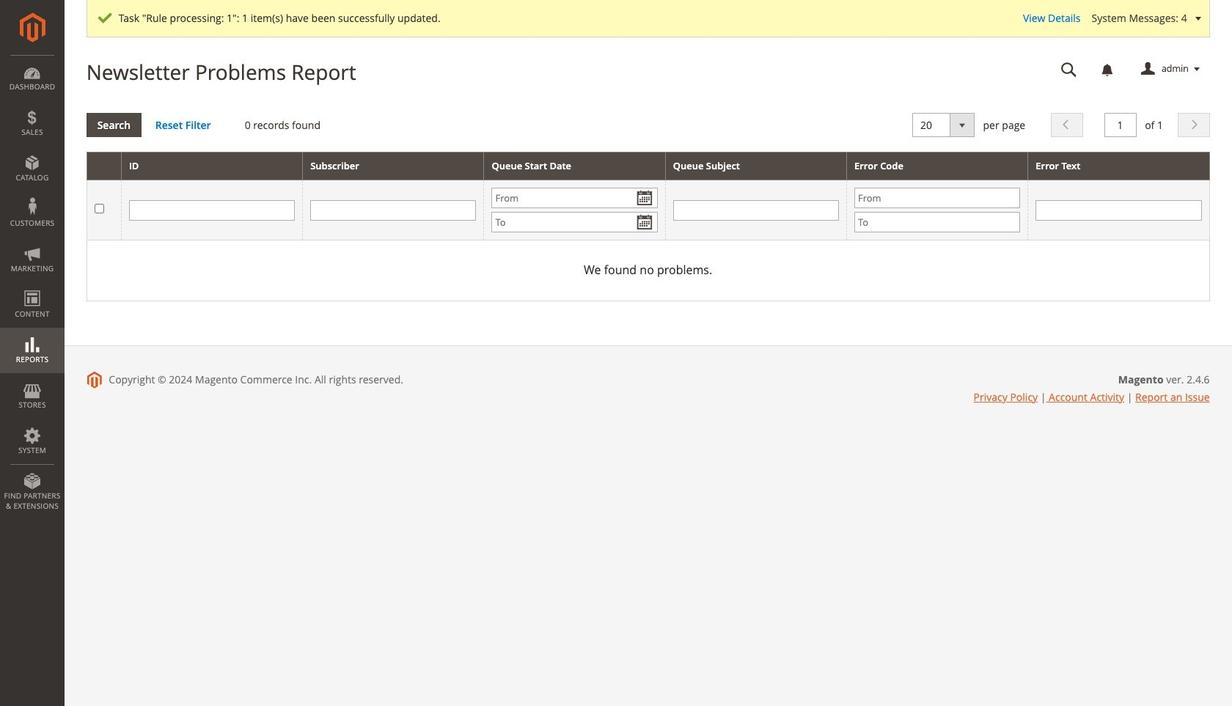 Task type: describe. For each thing, give the bounding box(es) containing it.
1 to text field from the left
[[492, 212, 658, 233]]



Task type: locate. For each thing, give the bounding box(es) containing it.
from text field for first to text field from the right
[[855, 188, 1021, 209]]

0 horizontal spatial from text field
[[492, 188, 658, 209]]

1 horizontal spatial from text field
[[855, 188, 1021, 209]]

None checkbox
[[94, 204, 104, 214]]

2 to text field from the left
[[855, 212, 1021, 233]]

0 horizontal spatial to text field
[[492, 212, 658, 233]]

menu bar
[[0, 55, 65, 519]]

1 from text field from the left
[[492, 188, 658, 209]]

To text field
[[492, 212, 658, 233], [855, 212, 1021, 233]]

None text field
[[1051, 57, 1088, 82], [1105, 113, 1137, 137], [311, 200, 477, 221], [673, 200, 840, 221], [1036, 200, 1203, 221], [1051, 57, 1088, 82], [1105, 113, 1137, 137], [311, 200, 477, 221], [673, 200, 840, 221], [1036, 200, 1203, 221]]

from text field for second to text field from right
[[492, 188, 658, 209]]

From text field
[[492, 188, 658, 209], [855, 188, 1021, 209]]

1 horizontal spatial to text field
[[855, 212, 1021, 233]]

2 from text field from the left
[[855, 188, 1021, 209]]

magento admin panel image
[[19, 12, 45, 43]]

None text field
[[129, 200, 295, 221]]



